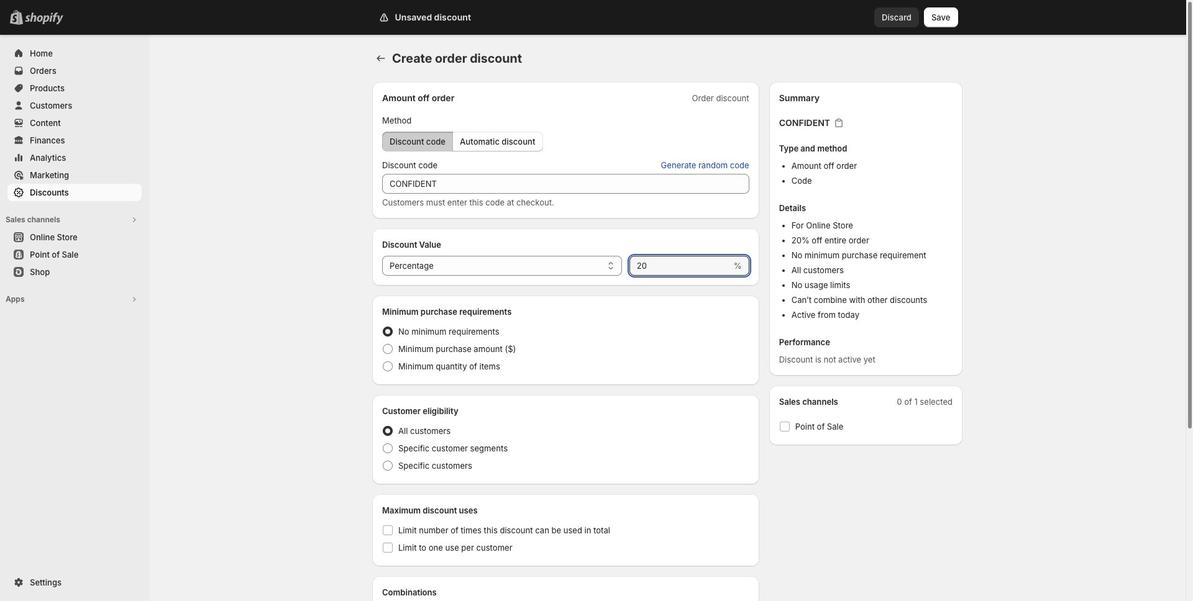 Task type: locate. For each thing, give the bounding box(es) containing it.
None text field
[[382, 174, 749, 194], [630, 256, 732, 276], [382, 174, 749, 194], [630, 256, 732, 276]]



Task type: vqa. For each thing, say whether or not it's contained in the screenshot.
Abandoned checkouts Abandoned
no



Task type: describe. For each thing, give the bounding box(es) containing it.
shopify image
[[25, 12, 63, 25]]



